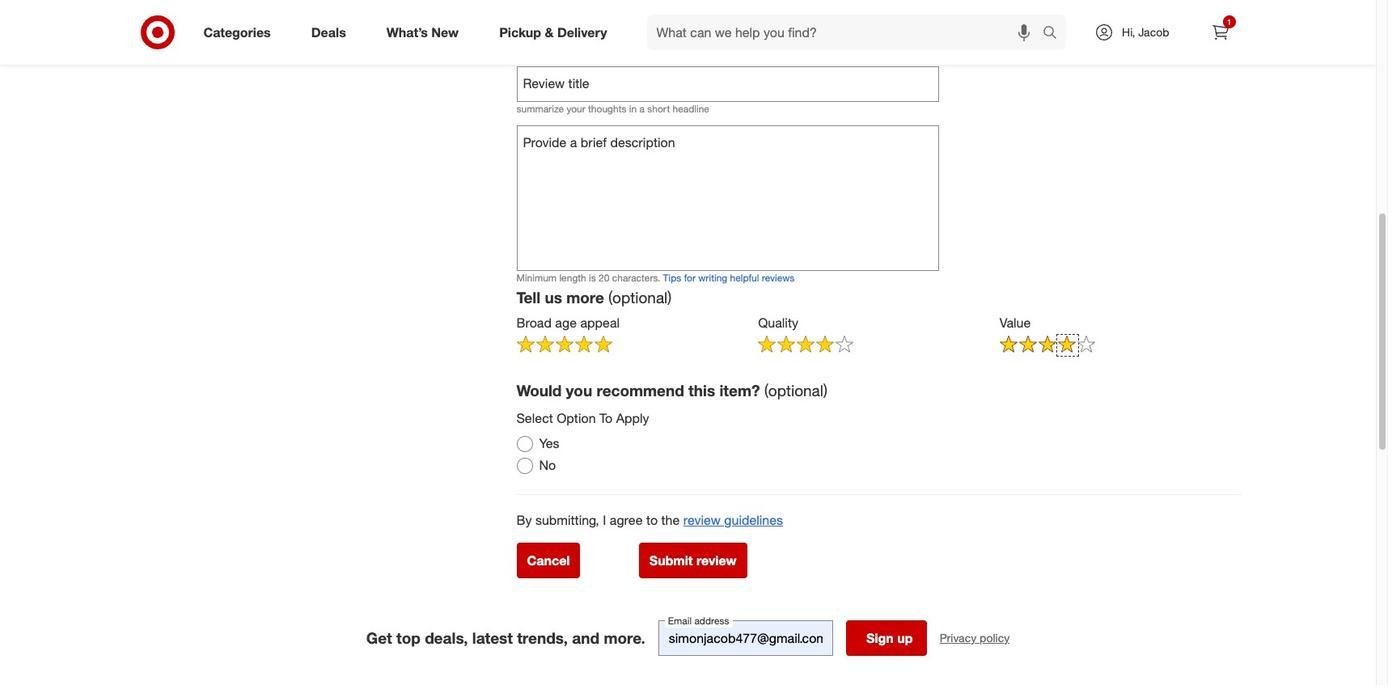 Task type: vqa. For each thing, say whether or not it's contained in the screenshot.
leftmost 12/10/23
no



Task type: locate. For each thing, give the bounding box(es) containing it.
this
[[688, 381, 715, 399]]

1 vertical spatial review
[[683, 512, 721, 528]]

submitting,
[[535, 512, 599, 528]]

would
[[516, 381, 562, 399]]

no
[[539, 457, 556, 473]]

your
[[559, 41, 591, 59], [567, 103, 585, 115]]

by
[[516, 512, 532, 528]]

broad
[[516, 315, 552, 331]]

i
[[603, 512, 606, 528]]

pickup & delivery link
[[485, 15, 627, 50]]

1 horizontal spatial (optional)
[[764, 381, 828, 399]]

your left the thoughts
[[567, 103, 585, 115]]

more
[[566, 288, 604, 307]]

tips
[[663, 272, 681, 284]]

your down delivery
[[559, 41, 591, 59]]

what's new
[[386, 24, 459, 40]]

cancel
[[527, 552, 570, 568]]

tell us more (optional)
[[516, 288, 672, 307]]

review down delivery
[[595, 41, 643, 59]]

(optional) right item?
[[764, 381, 828, 399]]

review down review guidelines "button"
[[696, 552, 737, 568]]

review right the
[[683, 512, 721, 528]]

agree
[[610, 512, 643, 528]]

recommend
[[597, 381, 684, 399]]

option
[[557, 410, 596, 427]]

0 vertical spatial (optional)
[[608, 288, 672, 307]]

1
[[1227, 17, 1231, 27]]

2 vertical spatial review
[[696, 552, 737, 568]]

get top deals, latest trends, and more.
[[366, 628, 645, 647]]

sign
[[866, 630, 894, 646]]

deals link
[[297, 15, 366, 50]]

search button
[[1035, 15, 1074, 53]]

broad age appeal
[[516, 315, 620, 331]]

yes
[[539, 435, 559, 452]]

is
[[589, 272, 596, 284]]

(optional) down 'characters.'
[[608, 288, 672, 307]]

the
[[661, 512, 680, 528]]

write
[[516, 41, 554, 59]]

0 horizontal spatial (optional)
[[608, 288, 672, 307]]

minimum
[[516, 272, 557, 284]]

(optional)
[[608, 288, 672, 307], [764, 381, 828, 399]]

short
[[647, 103, 670, 115]]

sign up button
[[846, 620, 927, 656]]

sign up
[[866, 630, 913, 646]]

0 vertical spatial your
[[559, 41, 591, 59]]

What can we help you find? suggestions appear below search field
[[647, 15, 1047, 50]]

a
[[639, 103, 645, 115]]

new
[[431, 24, 459, 40]]

your for summarize
[[567, 103, 585, 115]]

policy
[[980, 631, 1010, 645]]

summarize your thoughts in a short headline
[[516, 103, 709, 115]]

jacob
[[1138, 25, 1169, 39]]

headline
[[673, 103, 709, 115]]

and
[[572, 628, 600, 647]]

top
[[396, 628, 421, 647]]

1 vertical spatial (optional)
[[764, 381, 828, 399]]

1 vertical spatial your
[[567, 103, 585, 115]]

age
[[555, 315, 577, 331]]

length
[[559, 272, 586, 284]]

None text field
[[516, 66, 939, 102], [516, 125, 939, 271], [658, 620, 833, 656], [516, 66, 939, 102], [516, 125, 939, 271], [658, 620, 833, 656]]

review inside button
[[696, 552, 737, 568]]

submit review button
[[639, 543, 747, 578]]

review
[[595, 41, 643, 59], [683, 512, 721, 528], [696, 552, 737, 568]]



Task type: describe. For each thing, give the bounding box(es) containing it.
characters.
[[612, 272, 660, 284]]

0 vertical spatial review
[[595, 41, 643, 59]]

more.
[[604, 628, 645, 647]]

what's new link
[[373, 15, 479, 50]]

pickup
[[499, 24, 541, 40]]

in
[[629, 103, 637, 115]]

submit
[[649, 552, 693, 568]]

privacy policy link
[[940, 630, 1010, 646]]

write your review
[[516, 41, 643, 59]]

1 link
[[1202, 15, 1238, 50]]

summarize
[[516, 103, 564, 115]]

tell
[[516, 288, 541, 307]]

privacy
[[940, 631, 976, 645]]

to
[[646, 512, 658, 528]]

item?
[[719, 381, 760, 399]]

tips for writing helpful reviews button
[[663, 271, 795, 285]]

select
[[516, 410, 553, 427]]

for
[[684, 272, 696, 284]]

delivery
[[557, 24, 607, 40]]

reviews
[[762, 272, 795, 284]]

No radio
[[516, 457, 533, 474]]

minimum length is 20 characters. tips for writing helpful reviews
[[516, 272, 795, 284]]

what's
[[386, 24, 428, 40]]

deals
[[311, 24, 346, 40]]

categories link
[[190, 15, 291, 50]]

us
[[545, 288, 562, 307]]

20
[[599, 272, 609, 284]]

submit review
[[649, 552, 737, 568]]

you
[[566, 381, 592, 399]]

up
[[897, 630, 913, 646]]

cancel link
[[516, 543, 580, 578]]

to
[[599, 410, 613, 427]]

search
[[1035, 26, 1074, 42]]

helpful
[[730, 272, 759, 284]]

thoughts
[[588, 103, 626, 115]]

quality
[[758, 315, 798, 331]]

get
[[366, 628, 392, 647]]

review guidelines button
[[683, 511, 783, 530]]

pickup & delivery
[[499, 24, 607, 40]]

&
[[545, 24, 554, 40]]

deals,
[[425, 628, 468, 647]]

would you recommend this item? (optional)
[[516, 381, 828, 399]]

your for write
[[559, 41, 591, 59]]

value
[[1000, 315, 1031, 331]]

select option to apply
[[516, 410, 649, 427]]

guidelines
[[724, 512, 783, 528]]

writing
[[698, 272, 727, 284]]

latest
[[472, 628, 513, 647]]

Yes radio
[[516, 436, 533, 452]]

appeal
[[580, 315, 620, 331]]

by submitting, i agree to the review guidelines
[[516, 512, 783, 528]]

apply
[[616, 410, 649, 427]]

trends,
[[517, 628, 568, 647]]

hi, jacob
[[1122, 25, 1169, 39]]

hi,
[[1122, 25, 1135, 39]]

privacy policy
[[940, 631, 1010, 645]]

categories
[[203, 24, 271, 40]]



